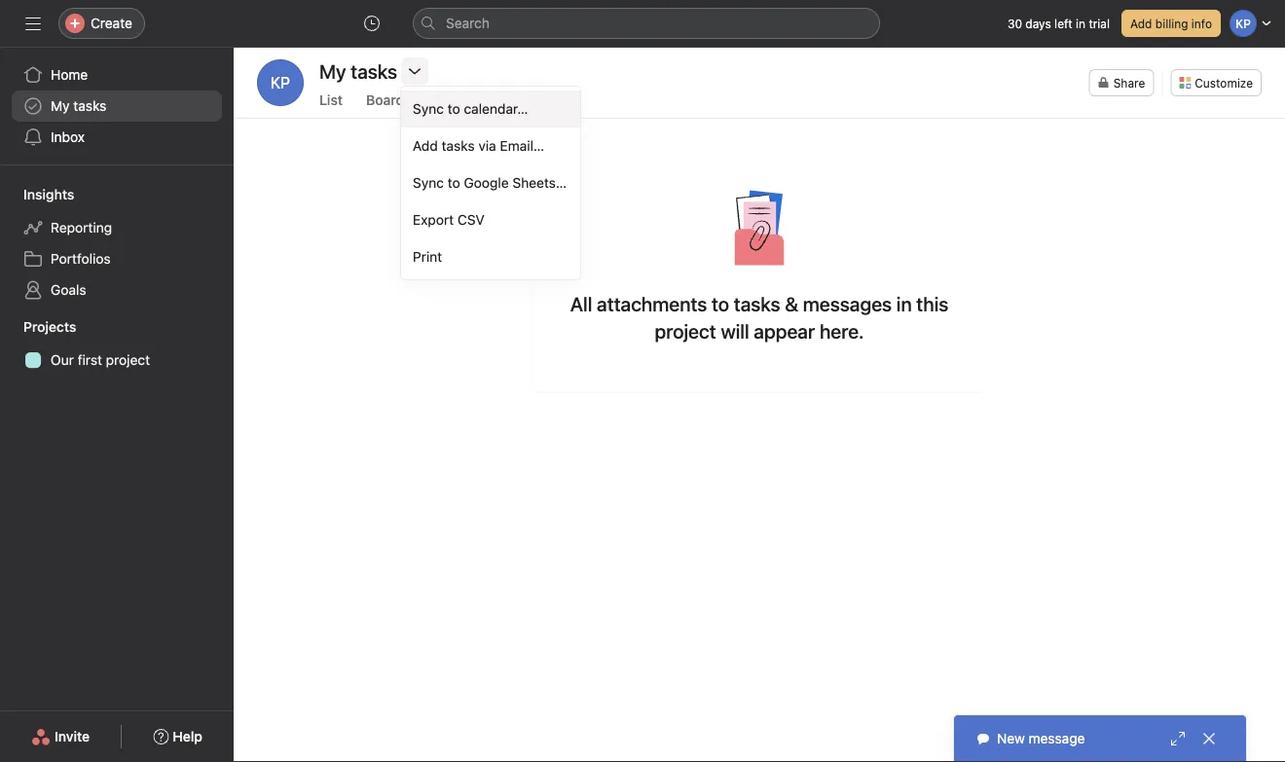 Task type: locate. For each thing, give the bounding box(es) containing it.
goals link
[[12, 275, 222, 306]]

0 vertical spatial project
[[655, 320, 717, 342]]

insights
[[23, 187, 74, 203]]

first
[[78, 352, 102, 368]]

tasks
[[73, 98, 107, 114], [442, 138, 475, 154], [734, 292, 781, 315]]

calendar link
[[428, 92, 486, 118]]

tasks inside global element
[[73, 98, 107, 114]]

help button
[[141, 720, 215, 755]]

1 vertical spatial project
[[106, 352, 150, 368]]

1 horizontal spatial add
[[1131, 17, 1153, 30]]

2 sync from the top
[[413, 175, 444, 191]]

tasks for add
[[442, 138, 475, 154]]

1 horizontal spatial tasks
[[442, 138, 475, 154]]

calendar
[[428, 92, 486, 108]]

to left 'calendar…'
[[448, 101, 460, 117]]

search list box
[[413, 8, 881, 39]]

sync inside menu item
[[413, 101, 444, 117]]

customize button
[[1171, 69, 1262, 96]]

add
[[1131, 17, 1153, 30], [413, 138, 438, 154]]

sync up export
[[413, 175, 444, 191]]

to
[[448, 101, 460, 117], [448, 175, 460, 191], [712, 292, 730, 315]]

to left google
[[448, 175, 460, 191]]

export
[[413, 212, 454, 228]]

0 vertical spatial to
[[448, 101, 460, 117]]

appear here.
[[754, 320, 865, 342]]

add down calendar link
[[413, 138, 438, 154]]

sync for sync to calendar…
[[413, 101, 444, 117]]

30
[[1008, 17, 1023, 30]]

kp
[[271, 74, 290, 92]]

history image
[[364, 16, 380, 31]]

project down the attachments
[[655, 320, 717, 342]]

tasks left via
[[442, 138, 475, 154]]

insights button
[[0, 185, 74, 205]]

2 horizontal spatial tasks
[[734, 292, 781, 315]]

0 horizontal spatial in
[[897, 292, 912, 315]]

1 vertical spatial to
[[448, 175, 460, 191]]

in right left
[[1076, 17, 1086, 30]]

in inside all attachments to tasks & messages in this project will appear here.
[[897, 292, 912, 315]]

create button
[[58, 8, 145, 39]]

0 horizontal spatial project
[[106, 352, 150, 368]]

1 vertical spatial tasks
[[442, 138, 475, 154]]

2 vertical spatial to
[[712, 292, 730, 315]]

0 vertical spatial in
[[1076, 17, 1086, 30]]

add billing info
[[1131, 17, 1213, 30]]

insights element
[[0, 177, 234, 310]]

1 vertical spatial sync
[[413, 175, 444, 191]]

all
[[571, 292, 593, 315]]

1 vertical spatial in
[[897, 292, 912, 315]]

show options image
[[407, 63, 423, 79]]

1 vertical spatial add
[[413, 138, 438, 154]]

project right first on the top of the page
[[106, 352, 150, 368]]

projects
[[23, 319, 76, 335]]

project inside all attachments to tasks & messages in this project will appear here.
[[655, 320, 717, 342]]

will
[[721, 320, 750, 342]]

2 vertical spatial tasks
[[734, 292, 781, 315]]

export csv link
[[401, 202, 581, 239]]

add for add billing info
[[1131, 17, 1153, 30]]

to inside all attachments to tasks & messages in this project will appear here.
[[712, 292, 730, 315]]

0 horizontal spatial add
[[413, 138, 438, 154]]

reporting
[[51, 220, 112, 236]]

inbox
[[51, 129, 85, 145]]

sync down the show options icon
[[413, 101, 444, 117]]

expand new message image
[[1171, 732, 1187, 747]]

0 vertical spatial add
[[1131, 17, 1153, 30]]

sync
[[413, 101, 444, 117], [413, 175, 444, 191]]

add inside button
[[1131, 17, 1153, 30]]

0 vertical spatial tasks
[[73, 98, 107, 114]]

tasks right my
[[73, 98, 107, 114]]

1 sync from the top
[[413, 101, 444, 117]]

project
[[655, 320, 717, 342], [106, 352, 150, 368]]

our
[[51, 352, 74, 368]]

invite
[[55, 729, 90, 745]]

add billing info button
[[1122, 10, 1222, 37]]

search button
[[413, 8, 881, 39]]

1 horizontal spatial project
[[655, 320, 717, 342]]

board link
[[366, 92, 404, 118]]

sync to calendar…
[[413, 101, 528, 117]]

messages
[[803, 292, 892, 315]]

in left this
[[897, 292, 912, 315]]

to for calendar…
[[448, 101, 460, 117]]

sync for sync to google sheets…
[[413, 175, 444, 191]]

print
[[413, 249, 442, 265]]

0 vertical spatial sync
[[413, 101, 444, 117]]

add left billing
[[1131, 17, 1153, 30]]

files link
[[509, 92, 539, 118]]

0 horizontal spatial tasks
[[73, 98, 107, 114]]

in
[[1076, 17, 1086, 30], [897, 292, 912, 315]]

to up will
[[712, 292, 730, 315]]

to inside menu item
[[448, 101, 460, 117]]

list link
[[320, 92, 343, 118]]

calendar…
[[464, 101, 528, 117]]

tasks left '&'
[[734, 292, 781, 315]]

files
[[509, 92, 539, 108]]

tasks for my
[[73, 98, 107, 114]]



Task type: describe. For each thing, give the bounding box(es) containing it.
attachments
[[597, 292, 708, 315]]

my tasks
[[320, 59, 398, 82]]

to for google
[[448, 175, 460, 191]]

sheets…
[[513, 175, 567, 191]]

close image
[[1202, 732, 1218, 747]]

kp button
[[257, 59, 304, 106]]

our first project link
[[12, 345, 222, 376]]

this
[[917, 292, 949, 315]]

new message
[[998, 731, 1086, 747]]

my tasks
[[51, 98, 107, 114]]

email…
[[500, 138, 545, 154]]

hide sidebar image
[[25, 16, 41, 31]]

sync to google sheets…
[[413, 175, 567, 191]]

list
[[320, 92, 343, 108]]

our first project
[[51, 352, 150, 368]]

via
[[479, 138, 497, 154]]

share
[[1114, 76, 1146, 90]]

board
[[366, 92, 404, 108]]

reporting link
[[12, 212, 222, 244]]

projects button
[[0, 318, 76, 337]]

add tasks via email…
[[413, 138, 545, 154]]

left
[[1055, 17, 1073, 30]]

help
[[173, 729, 203, 745]]

add for add tasks via email…
[[413, 138, 438, 154]]

invite button
[[19, 720, 102, 755]]

inbox link
[[12, 122, 222, 153]]

goals
[[51, 282, 86, 298]]

projects element
[[0, 310, 234, 380]]

global element
[[0, 48, 234, 165]]

home
[[51, 67, 88, 83]]

my tasks link
[[12, 91, 222, 122]]

create
[[91, 15, 132, 31]]

my
[[51, 98, 70, 114]]

portfolios
[[51, 251, 111, 267]]

tasks inside all attachments to tasks & messages in this project will appear here.
[[734, 292, 781, 315]]

1 horizontal spatial in
[[1076, 17, 1086, 30]]

share button
[[1090, 69, 1155, 96]]

days
[[1026, 17, 1052, 30]]

30 days left in trial
[[1008, 17, 1110, 30]]

&
[[785, 292, 799, 315]]

home link
[[12, 59, 222, 91]]

trial
[[1089, 17, 1110, 30]]

csv
[[458, 212, 485, 228]]

portfolios link
[[12, 244, 222, 275]]

billing
[[1156, 17, 1189, 30]]

customize
[[1196, 76, 1254, 90]]

info
[[1192, 17, 1213, 30]]

all attachments to tasks & messages in this project will appear here.
[[571, 292, 949, 342]]

google
[[464, 175, 509, 191]]

export csv
[[413, 212, 485, 228]]

search
[[446, 15, 490, 31]]

sync to calendar… menu item
[[401, 91, 581, 128]]



Task type: vqa. For each thing, say whether or not it's contained in the screenshot.
Google
yes



